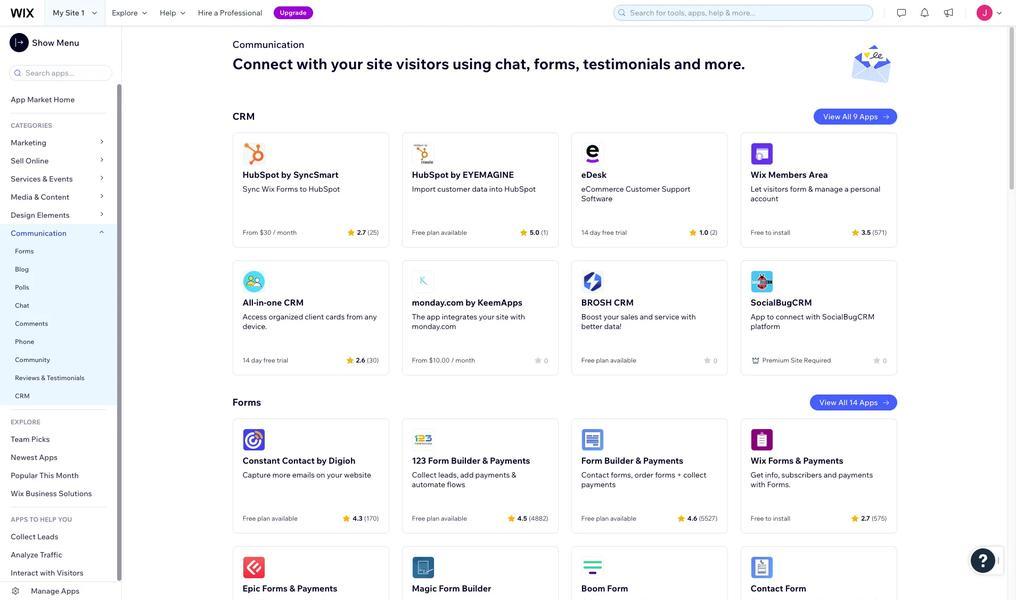 Task type: locate. For each thing, give the bounding box(es) containing it.
view down required
[[820, 398, 837, 408]]

forms right epic
[[262, 583, 288, 594]]

free down the automate
[[412, 515, 425, 523]]

plan down 'data!'
[[596, 356, 609, 364]]

wix members area logo image
[[751, 143, 773, 165]]

by inside hubspot by eyemagine import customer data into hubspot
[[451, 169, 461, 180]]

builder inside 123 form builder & payments collect leads, add payments & automate flows
[[451, 456, 481, 466]]

1 vertical spatial install
[[773, 515, 791, 523]]

1 vertical spatial 14 day free trial
[[243, 356, 288, 364]]

plan up boom form logo
[[596, 515, 609, 523]]

forms, inside communication connect with your site visitors using chat, forms, testimonials and more.
[[534, 54, 580, 73]]

2 horizontal spatial payments
[[839, 471, 874, 480]]

free for capture
[[243, 515, 256, 523]]

team picks
[[11, 435, 50, 444]]

home
[[54, 95, 75, 104]]

collect inside 123 form builder & payments collect leads, add payments & automate flows
[[412, 471, 437, 480]]

crm down reviews
[[15, 392, 30, 400]]

in-
[[256, 297, 267, 308]]

visitors down members
[[764, 184, 789, 194]]

0 horizontal spatial 0
[[544, 357, 549, 365]]

builder inside "form builder & payments contact forms, order forms + collect payments"
[[605, 456, 634, 466]]

free to install for crm
[[751, 229, 791, 237]]

plan down the automate
[[427, 515, 440, 523]]

better
[[582, 322, 603, 331]]

free down device.
[[264, 356, 275, 364]]

plan for payments
[[427, 515, 440, 523]]

0 vertical spatial free
[[602, 229, 614, 237]]

1 horizontal spatial month
[[456, 356, 475, 364]]

0 vertical spatial contact
[[282, 456, 315, 466]]

wix members area let visitors form & manage a personal account
[[751, 169, 881, 204]]

collect
[[684, 471, 707, 480]]

by up integrates
[[466, 297, 476, 308]]

1 horizontal spatial a
[[845, 184, 849, 194]]

0 vertical spatial socialbugcrm
[[751, 297, 813, 308]]

month right $30
[[277, 229, 297, 237]]

/ right $30
[[273, 229, 276, 237]]

by inside hubspot by syncsmart sync wix forms to hubspot
[[281, 169, 291, 180]]

builder for magic form builder
[[462, 583, 492, 594]]

hubspot right into
[[505, 184, 536, 194]]

2.7 for hubspot by syncsmart
[[357, 228, 366, 236]]

hubspot by eyemagine logo image
[[412, 143, 435, 165]]

by for syncsmart
[[281, 169, 291, 180]]

1 horizontal spatial collect
[[412, 471, 437, 480]]

0 horizontal spatial app
[[11, 95, 25, 104]]

chat link
[[0, 297, 117, 315]]

app left 'connect'
[[751, 312, 766, 322]]

2 free to install from the top
[[751, 515, 791, 523]]

platform
[[751, 322, 781, 331]]

2 0 from the left
[[714, 357, 718, 365]]

with left forms.
[[751, 480, 766, 490]]

organized
[[269, 312, 303, 322]]

1 horizontal spatial day
[[590, 229, 601, 237]]

1 vertical spatial free
[[264, 356, 275, 364]]

epic forms & payments logo image
[[243, 557, 265, 579]]

communication
[[233, 38, 305, 51], [11, 229, 68, 238]]

1 vertical spatial contact
[[582, 471, 610, 480]]

constant contact by digioh logo image
[[243, 429, 265, 451]]

available for sales
[[611, 356, 637, 364]]

1 vertical spatial a
[[845, 184, 849, 194]]

contact down form builder & payments  logo
[[582, 471, 610, 480]]

1 vertical spatial communication
[[11, 229, 68, 238]]

socialbugcrm up required
[[823, 312, 875, 322]]

a right the 'hire' at the top of the page
[[214, 8, 218, 18]]

wix up let
[[751, 169, 767, 180]]

contact down contact form logo
[[751, 583, 784, 594]]

0 vertical spatial trial
[[616, 229, 627, 237]]

0 vertical spatial a
[[214, 8, 218, 18]]

0 vertical spatial /
[[273, 229, 276, 237]]

sell online link
[[0, 152, 117, 170]]

2.6
[[356, 356, 366, 364]]

0 vertical spatial free to install
[[751, 229, 791, 237]]

hubspot up "import"
[[412, 169, 449, 180]]

forms link
[[0, 242, 117, 261]]

3.5 (571)
[[862, 228, 887, 236]]

0 horizontal spatial contact
[[282, 456, 315, 466]]

free down get on the bottom of the page
[[751, 515, 764, 523]]

a inside the wix members area let visitors form & manage a personal account
[[845, 184, 849, 194]]

0 horizontal spatial payments
[[476, 471, 510, 480]]

crm inside sidebar element
[[15, 392, 30, 400]]

visitors inside communication connect with your site visitors using chat, forms, testimonials and more.
[[396, 54, 449, 73]]

trial
[[616, 229, 627, 237], [277, 356, 288, 364]]

trial down organized
[[277, 356, 288, 364]]

all for forms
[[839, 398, 848, 408]]

to left 'connect'
[[767, 312, 775, 322]]

1 vertical spatial and
[[640, 312, 653, 322]]

wix inside wix forms & payments get info, subscribers and payments with forms.
[[751, 456, 767, 466]]

media & content
[[11, 192, 69, 202]]

this
[[39, 471, 54, 481]]

2.7 left (25)
[[357, 228, 366, 236]]

hubspot by eyemagine import customer data into hubspot
[[412, 169, 536, 194]]

payments inside 123 form builder & payments collect leads, add payments & automate flows
[[476, 471, 510, 480]]

interact with visitors
[[11, 569, 84, 578]]

by
[[281, 169, 291, 180], [451, 169, 461, 180], [466, 297, 476, 308], [317, 456, 327, 466]]

free for visitors
[[751, 229, 764, 237]]

/
[[273, 229, 276, 237], [451, 356, 454, 364]]

app inside socialbugcrm app to connect with socialbugcrm platform
[[751, 312, 766, 322]]

with down keemapps
[[511, 312, 525, 322]]

0 horizontal spatial day
[[251, 356, 262, 364]]

view inside 'link'
[[824, 112, 841, 121]]

hire
[[198, 8, 213, 18]]

upgrade
[[280, 9, 307, 17]]

services & events
[[11, 174, 73, 184]]

0 horizontal spatial site
[[65, 8, 79, 18]]

free right (4882)
[[582, 515, 595, 523]]

wix inside hubspot by syncsmart sync wix forms to hubspot
[[262, 184, 275, 194]]

0 horizontal spatial trial
[[277, 356, 288, 364]]

0 vertical spatial communication
[[233, 38, 305, 51]]

payments up '2.7 (575)'
[[839, 471, 874, 480]]

1 horizontal spatial /
[[451, 356, 454, 364]]

0 horizontal spatial collect
[[11, 532, 36, 542]]

1 horizontal spatial 14
[[582, 229, 589, 237]]

wix
[[751, 169, 767, 180], [262, 184, 275, 194], [751, 456, 767, 466], [11, 489, 24, 499]]

collect leads link
[[0, 528, 117, 546]]

month right $10.00
[[456, 356, 475, 364]]

collect inside sidebar element
[[11, 532, 36, 542]]

communication inside communication connect with your site visitors using chat, forms, testimonials and more.
[[233, 38, 305, 51]]

2.7 for wix forms & payments
[[862, 514, 871, 522]]

1 horizontal spatial trial
[[616, 229, 627, 237]]

app
[[11, 95, 25, 104], [751, 312, 766, 322]]

14 day free trial for in-
[[243, 356, 288, 364]]

add
[[461, 471, 474, 480]]

forms down "syncsmart" on the top of the page
[[276, 184, 298, 194]]

show menu
[[32, 37, 79, 48]]

0 vertical spatial month
[[277, 229, 297, 237]]

1 vertical spatial site
[[496, 312, 509, 322]]

my
[[53, 8, 64, 18]]

monday.com by keemapps logo image
[[412, 271, 435, 293]]

free plan available for sales
[[582, 356, 637, 364]]

2 horizontal spatial and
[[824, 471, 837, 480]]

available for payments
[[441, 515, 467, 523]]

plan down capture
[[257, 515, 270, 523]]

payments inside wix forms & payments get info, subscribers and payments with forms.
[[839, 471, 874, 480]]

hubspot down "syncsmart" on the top of the page
[[309, 184, 340, 194]]

0 horizontal spatial visitors
[[396, 54, 449, 73]]

you
[[58, 516, 72, 524]]

1 vertical spatial 2.7
[[862, 514, 871, 522]]

0 vertical spatial 14 day free trial
[[582, 229, 627, 237]]

day down software
[[590, 229, 601, 237]]

1 vertical spatial app
[[751, 312, 766, 322]]

free down capture
[[243, 515, 256, 523]]

14 for in-
[[243, 356, 250, 364]]

1 horizontal spatial from
[[412, 356, 428, 364]]

123
[[412, 456, 426, 466]]

and right subscribers
[[824, 471, 837, 480]]

polls
[[15, 283, 29, 291]]

and left more.
[[674, 54, 701, 73]]

0 horizontal spatial 2.7
[[357, 228, 366, 236]]

wix inside the wix members area let visitors form & manage a personal account
[[751, 169, 767, 180]]

forms up info,
[[769, 456, 794, 466]]

all inside view all 14 apps link
[[839, 398, 848, 408]]

payments inside 123 form builder & payments collect leads, add payments & automate flows
[[490, 456, 531, 466]]

visitors
[[396, 54, 449, 73], [764, 184, 789, 194]]

by up customer
[[451, 169, 461, 180]]

contact up emails
[[282, 456, 315, 466]]

plan for sales
[[596, 356, 609, 364]]

view all 9 apps
[[824, 112, 878, 121]]

1 0 from the left
[[544, 357, 549, 365]]

free plan available down 'data!'
[[582, 356, 637, 364]]

2.7 left the (575)
[[862, 514, 871, 522]]

1 vertical spatial month
[[456, 356, 475, 364]]

site inside monday.com by keemapps the app integrates your site with monday.com
[[496, 312, 509, 322]]

1 horizontal spatial site
[[496, 312, 509, 322]]

app market home link
[[0, 91, 117, 109]]

area
[[809, 169, 828, 180]]

view left 9
[[824, 112, 841, 121]]

crm up organized
[[284, 297, 304, 308]]

collect down 123
[[412, 471, 437, 480]]

professional
[[220, 8, 262, 18]]

view all 14 apps link
[[810, 395, 898, 411]]

14 for ecommerce
[[582, 229, 589, 237]]

communication inside sidebar element
[[11, 229, 68, 238]]

available down 'data!'
[[611, 356, 637, 364]]

0 horizontal spatial 14
[[243, 356, 250, 364]]

0 horizontal spatial from
[[243, 229, 258, 237]]

sales
[[621, 312, 639, 322]]

payments down form builder & payments  logo
[[582, 480, 616, 490]]

(4882)
[[529, 514, 549, 522]]

leads,
[[438, 471, 459, 480]]

0 horizontal spatial and
[[640, 312, 653, 322]]

1 vertical spatial all
[[839, 398, 848, 408]]

+
[[677, 471, 682, 480]]

0 vertical spatial collect
[[412, 471, 437, 480]]

with inside communication connect with your site visitors using chat, forms, testimonials and more.
[[297, 54, 328, 73]]

0 vertical spatial and
[[674, 54, 701, 73]]

1 horizontal spatial forms,
[[611, 471, 633, 480]]

/ right $10.00
[[451, 356, 454, 364]]

$30
[[260, 229, 272, 237]]

crm inside all-in-one crm access organized client cards from any device.
[[284, 297, 304, 308]]

collect down apps
[[11, 532, 36, 542]]

1 horizontal spatial and
[[674, 54, 701, 73]]

by up on
[[317, 456, 327, 466]]

plan down "import"
[[427, 229, 440, 237]]

1 horizontal spatial app
[[751, 312, 766, 322]]

contact inside constant contact by digioh capture more emails on your website
[[282, 456, 315, 466]]

2 vertical spatial contact
[[751, 583, 784, 594]]

4.3 (170)
[[353, 514, 379, 522]]

1 horizontal spatial site
[[791, 356, 803, 364]]

with right 'connect'
[[806, 312, 821, 322]]

1 horizontal spatial 2.7
[[862, 514, 871, 522]]

with up manage on the left of page
[[40, 569, 55, 578]]

help button
[[153, 0, 192, 26]]

communication down design elements
[[11, 229, 68, 238]]

install for forms
[[773, 515, 791, 523]]

contact form logo image
[[751, 557, 773, 579]]

plan
[[427, 229, 440, 237], [596, 356, 609, 364], [257, 515, 270, 523], [427, 515, 440, 523], [596, 515, 609, 523]]

&
[[42, 174, 47, 184], [809, 184, 814, 194], [34, 192, 39, 202], [41, 374, 45, 382], [483, 456, 488, 466], [636, 456, 642, 466], [796, 456, 802, 466], [512, 471, 517, 480], [290, 583, 295, 594]]

14 day free trial down software
[[582, 229, 627, 237]]

to down forms.
[[766, 515, 772, 523]]

/ for hubspot
[[273, 229, 276, 237]]

to inside socialbugcrm app to connect with socialbugcrm platform
[[767, 312, 775, 322]]

wix inside 'link'
[[11, 489, 24, 499]]

1 install from the top
[[773, 229, 791, 237]]

2 vertical spatial and
[[824, 471, 837, 480]]

0 horizontal spatial month
[[277, 229, 297, 237]]

forms, right chat, on the top
[[534, 54, 580, 73]]

your inside constant contact by digioh capture more emails on your website
[[327, 471, 343, 480]]

1 horizontal spatial 14 day free trial
[[582, 229, 627, 237]]

free down better
[[582, 356, 595, 364]]

view all 9 apps link
[[814, 109, 898, 125]]

form
[[791, 184, 807, 194]]

1 vertical spatial from
[[412, 356, 428, 364]]

1 vertical spatial site
[[791, 356, 803, 364]]

device.
[[243, 322, 267, 331]]

(2)
[[710, 228, 718, 236]]

1 vertical spatial day
[[251, 356, 262, 364]]

0 vertical spatial monday.com
[[412, 297, 464, 308]]

team
[[11, 435, 30, 444]]

forms
[[276, 184, 298, 194], [15, 247, 34, 255], [233, 396, 261, 409], [769, 456, 794, 466], [262, 583, 288, 594]]

1 vertical spatial forms,
[[611, 471, 633, 480]]

free down "import"
[[412, 229, 425, 237]]

0 vertical spatial day
[[590, 229, 601, 237]]

free for payments
[[412, 515, 425, 523]]

available for contact
[[611, 515, 637, 523]]

1 vertical spatial /
[[451, 356, 454, 364]]

forms, left order
[[611, 471, 633, 480]]

1 vertical spatial monday.com
[[412, 322, 457, 331]]

free down software
[[602, 229, 614, 237]]

payments inside wix forms & payments get info, subscribers and payments with forms.
[[804, 456, 844, 466]]

communication for communication connect with your site visitors using chat, forms, testimonials and more.
[[233, 38, 305, 51]]

free plan available
[[412, 229, 467, 237], [582, 356, 637, 364], [243, 515, 298, 523], [412, 515, 467, 523], [582, 515, 637, 523]]

monday.com up $10.00
[[412, 322, 457, 331]]

with inside sidebar element
[[40, 569, 55, 578]]

support
[[662, 184, 691, 194]]

site left 1
[[65, 8, 79, 18]]

site
[[367, 54, 393, 73], [496, 312, 509, 322]]

available down order
[[611, 515, 637, 523]]

free plan available down more
[[243, 515, 298, 523]]

free to install down account
[[751, 229, 791, 237]]

any
[[365, 312, 377, 322]]

chat,
[[495, 54, 531, 73]]

forms inside wix forms & payments get info, subscribers and payments with forms.
[[769, 456, 794, 466]]

analyze
[[11, 550, 38, 560]]

1 horizontal spatial 0
[[714, 357, 718, 365]]

payments for epic forms & payments
[[297, 583, 338, 594]]

site right premium
[[791, 356, 803, 364]]

epic
[[243, 583, 260, 594]]

wix down popular
[[11, 489, 24, 499]]

socialbugcrm up 'connect'
[[751, 297, 813, 308]]

crm up sales
[[614, 297, 634, 308]]

0 horizontal spatial a
[[214, 8, 218, 18]]

by for keemapps
[[466, 297, 476, 308]]

2 horizontal spatial contact
[[751, 583, 784, 594]]

0 vertical spatial install
[[773, 229, 791, 237]]

by inside monday.com by keemapps the app integrates your site with monday.com
[[466, 297, 476, 308]]

1 horizontal spatial visitors
[[764, 184, 789, 194]]

form inside 123 form builder & payments collect leads, add payments & automate flows
[[428, 456, 449, 466]]

& inside 'media & content' link
[[34, 192, 39, 202]]

0 vertical spatial forms,
[[534, 54, 580, 73]]

0 horizontal spatial /
[[273, 229, 276, 237]]

14 day free trial for ecommerce
[[582, 229, 627, 237]]

from left $30
[[243, 229, 258, 237]]

crm inside "brosh crm boost your sales and service with better data!"
[[614, 297, 634, 308]]

1 horizontal spatial free
[[602, 229, 614, 237]]

free to install down forms.
[[751, 515, 791, 523]]

1 vertical spatial trial
[[277, 356, 288, 364]]

0 for brosh crm
[[714, 357, 718, 365]]

0 horizontal spatial site
[[367, 54, 393, 73]]

form
[[428, 456, 449, 466], [582, 456, 603, 466], [439, 583, 460, 594], [608, 583, 629, 594], [786, 583, 807, 594]]

with right connect
[[297, 54, 328, 73]]

1 horizontal spatial payments
[[582, 480, 616, 490]]

1 vertical spatial visitors
[[764, 184, 789, 194]]

0 horizontal spatial free
[[264, 356, 275, 364]]

0 vertical spatial site
[[65, 8, 79, 18]]

all-in-one crm logo image
[[243, 271, 265, 293]]

trial for customer
[[616, 229, 627, 237]]

with right service
[[681, 312, 696, 322]]

1 vertical spatial collect
[[11, 532, 36, 542]]

form for contact form
[[786, 583, 807, 594]]

0 vertical spatial app
[[11, 95, 25, 104]]

0 horizontal spatial communication
[[11, 229, 68, 238]]

hubspot by syncsmart logo image
[[243, 143, 265, 165]]

app left market
[[11, 95, 25, 104]]

free for customer
[[412, 229, 425, 237]]

& inside services & events link
[[42, 174, 47, 184]]

(575)
[[872, 514, 887, 522]]

service
[[655, 312, 680, 322]]

wix right sync
[[262, 184, 275, 194]]

comments link
[[0, 315, 117, 333]]

site for premium
[[791, 356, 803, 364]]

form for 123 form builder & payments collect leads, add payments & automate flows
[[428, 456, 449, 466]]

testimonials
[[583, 54, 671, 73]]

install down forms.
[[773, 515, 791, 523]]

14 day free trial down device.
[[243, 356, 288, 364]]

payments right add
[[476, 471, 510, 480]]

a right manage
[[845, 184, 849, 194]]

from
[[347, 312, 363, 322]]

1 horizontal spatial contact
[[582, 471, 610, 480]]

with
[[297, 54, 328, 73], [511, 312, 525, 322], [681, 312, 696, 322], [806, 312, 821, 322], [751, 480, 766, 490], [40, 569, 55, 578]]

1 horizontal spatial communication
[[233, 38, 305, 51]]

apps
[[860, 112, 878, 121], [860, 398, 878, 408], [39, 453, 58, 463], [61, 587, 80, 596]]

0 vertical spatial view
[[824, 112, 841, 121]]

available down customer
[[441, 229, 467, 237]]

reviews
[[15, 374, 40, 382]]

forms up constant contact by digioh logo
[[233, 396, 261, 409]]

forms inside hubspot by syncsmart sync wix forms to hubspot
[[276, 184, 298, 194]]

by left "syncsmart" on the top of the page
[[281, 169, 291, 180]]

forms, inside "form builder & payments contact forms, order forms + collect payments"
[[611, 471, 633, 480]]

payments inside "form builder & payments contact forms, order forms + collect payments"
[[582, 480, 616, 490]]

and right sales
[[640, 312, 653, 322]]

available down more
[[272, 515, 298, 523]]

payments
[[490, 456, 531, 466], [644, 456, 684, 466], [804, 456, 844, 466], [297, 583, 338, 594]]

free down account
[[751, 229, 764, 237]]

1 vertical spatial free to install
[[751, 515, 791, 523]]

0 vertical spatial site
[[367, 54, 393, 73]]

newest
[[11, 453, 37, 463]]

1 vertical spatial socialbugcrm
[[823, 312, 875, 322]]

0 vertical spatial visitors
[[396, 54, 449, 73]]

5.0 (1)
[[530, 228, 549, 236]]

1 vertical spatial view
[[820, 398, 837, 408]]

month
[[56, 471, 79, 481]]

from left $10.00
[[412, 356, 428, 364]]

free plan available down the automate
[[412, 515, 467, 523]]

to down account
[[766, 229, 772, 237]]

0 horizontal spatial forms,
[[534, 54, 580, 73]]

3 0 from the left
[[883, 357, 887, 365]]

hubspot up sync
[[243, 169, 279, 180]]

plan for customer
[[427, 229, 440, 237]]

0 horizontal spatial 14 day free trial
[[243, 356, 288, 364]]

1 free to install from the top
[[751, 229, 791, 237]]

2 horizontal spatial 14
[[850, 398, 858, 408]]

sell online
[[11, 156, 49, 166]]

1 vertical spatial 14
[[243, 356, 250, 364]]

visitors left using
[[396, 54, 449, 73]]

4.5
[[518, 514, 527, 522]]

and inside wix forms & payments get info, subscribers and payments with forms.
[[824, 471, 837, 480]]

month for hubspot
[[277, 229, 297, 237]]

free plan available down customer
[[412, 229, 467, 237]]

solutions
[[59, 489, 92, 499]]

communication up connect
[[233, 38, 305, 51]]

from for hubspot by syncsmart
[[243, 229, 258, 237]]

install for crm
[[773, 229, 791, 237]]

trial down ecommerce on the right of the page
[[616, 229, 627, 237]]

to down "syncsmart" on the top of the page
[[300, 184, 307, 194]]

app inside app market home "link"
[[11, 95, 25, 104]]

0 vertical spatial 14
[[582, 229, 589, 237]]

day
[[590, 229, 601, 237], [251, 356, 262, 364]]

monday.com up the app
[[412, 297, 464, 308]]

from for monday.com by keemapps
[[412, 356, 428, 364]]

2 install from the top
[[773, 515, 791, 523]]

month for monday.com
[[456, 356, 475, 364]]

0 vertical spatial 2.7
[[357, 228, 366, 236]]

by for eyemagine
[[451, 169, 461, 180]]

to inside hubspot by syncsmart sync wix forms to hubspot
[[300, 184, 307, 194]]

all inside view all 9 apps 'link'
[[843, 112, 852, 121]]

form for boom form
[[608, 583, 629, 594]]

help
[[160, 8, 176, 18]]

app
[[427, 312, 440, 322]]

2 vertical spatial 14
[[850, 398, 858, 408]]

day down device.
[[251, 356, 262, 364]]

a inside hire a professional "link"
[[214, 8, 218, 18]]

install down account
[[773, 229, 791, 237]]

builder for 123 form builder & payments collect leads, add payments & automate flows
[[451, 456, 481, 466]]

available down flows in the bottom of the page
[[441, 515, 467, 523]]

forms up blog
[[15, 247, 34, 255]]

wix for area
[[751, 169, 767, 180]]

payments inside "form builder & payments contact forms, order forms + collect payments"
[[644, 456, 684, 466]]

2 horizontal spatial 0
[[883, 357, 887, 365]]

0 vertical spatial all
[[843, 112, 852, 121]]

free plan available for customer
[[412, 229, 467, 237]]



Task type: vqa. For each thing, say whether or not it's contained in the screenshot.
18
no



Task type: describe. For each thing, give the bounding box(es) containing it.
flows
[[447, 480, 466, 490]]

site for my
[[65, 8, 79, 18]]

online
[[25, 156, 49, 166]]

123 form builder & payments collect leads, add payments & automate flows
[[412, 456, 531, 490]]

0 for socialbugcrm
[[883, 357, 887, 365]]

wix forms & payments get info, subscribers and payments with forms.
[[751, 456, 874, 490]]

hire a professional
[[198, 8, 262, 18]]

communication for communication
[[11, 229, 68, 238]]

by inside constant contact by digioh capture more emails on your website
[[317, 456, 327, 466]]

wix for &
[[751, 456, 767, 466]]

0 horizontal spatial socialbugcrm
[[751, 297, 813, 308]]

visitors inside the wix members area let visitors form & manage a personal account
[[764, 184, 789, 194]]

contact inside "form builder & payments contact forms, order forms + collect payments"
[[582, 471, 610, 480]]

boost
[[582, 312, 602, 322]]

all-in-one crm access organized client cards from any device.
[[243, 297, 377, 331]]

free for ecommerce
[[602, 229, 614, 237]]

view for crm
[[824, 112, 841, 121]]

available for customer
[[441, 229, 467, 237]]

access
[[243, 312, 267, 322]]

monday.com by keemapps the app integrates your site with monday.com
[[412, 297, 525, 331]]

trial for one
[[277, 356, 288, 364]]

with inside monday.com by keemapps the app integrates your site with monday.com
[[511, 312, 525, 322]]

and inside communication connect with your site visitors using chat, forms, testimonials and more.
[[674, 54, 701, 73]]

phone
[[15, 338, 34, 346]]

digioh
[[329, 456, 356, 466]]

connect
[[776, 312, 804, 322]]

integrates
[[442, 312, 478, 322]]

(30)
[[367, 356, 379, 364]]

payments for wix forms & payments get info, subscribers and payments with forms.
[[804, 456, 844, 466]]

blog link
[[0, 261, 117, 279]]

community
[[15, 356, 50, 364]]

info,
[[766, 471, 780, 480]]

epic forms & payments
[[243, 583, 338, 594]]

visitors
[[57, 569, 84, 578]]

constant contact by digioh capture more emails on your website
[[243, 456, 371, 480]]

wix business solutions link
[[0, 485, 117, 503]]

business
[[26, 489, 57, 499]]

form inside "form builder & payments contact forms, order forms + collect payments"
[[582, 456, 603, 466]]

syncsmart
[[293, 169, 339, 180]]

edesk
[[582, 169, 607, 180]]

with inside "brosh crm boost your sales and service with better data!"
[[681, 312, 696, 322]]

view for forms
[[820, 398, 837, 408]]

chat
[[15, 302, 29, 310]]

free to install for forms
[[751, 515, 791, 523]]

payments for payments
[[839, 471, 874, 480]]

sell
[[11, 156, 24, 166]]

picks
[[31, 435, 50, 444]]

your inside "brosh crm boost your sales and service with better data!"
[[604, 312, 619, 322]]

free for in-
[[264, 356, 275, 364]]

data!
[[605, 322, 622, 331]]

leads
[[37, 532, 58, 542]]

wix for solutions
[[11, 489, 24, 499]]

site inside communication connect with your site visitors using chat, forms, testimonials and more.
[[367, 54, 393, 73]]

my site 1
[[53, 8, 85, 18]]

and inside "brosh crm boost your sales and service with better data!"
[[640, 312, 653, 322]]

day for ecommerce
[[590, 229, 601, 237]]

emails
[[292, 471, 315, 480]]

& inside reviews & testimonials link
[[41, 374, 45, 382]]

eyemagine
[[463, 169, 514, 180]]

contact form
[[751, 583, 807, 594]]

crm link
[[0, 387, 117, 406]]

2.6 (30)
[[356, 356, 379, 364]]

website
[[344, 471, 371, 480]]

edesk ecommerce customer support software
[[582, 169, 691, 204]]

4.6
[[688, 514, 698, 522]]

crm up hubspot by syncsmart logo
[[233, 110, 255, 123]]

brosh crm logo image
[[582, 271, 604, 293]]

required
[[804, 356, 832, 364]]

wix forms & payments logo image
[[751, 429, 773, 451]]

magic form builder
[[412, 583, 492, 594]]

personal
[[851, 184, 881, 194]]

payments for form builder & payments contact forms, order forms + collect payments
[[644, 456, 684, 466]]

interact
[[11, 569, 38, 578]]

2 monday.com from the top
[[412, 322, 457, 331]]

123 form builder & payments logo image
[[412, 429, 435, 451]]

/ for monday.com
[[451, 356, 454, 364]]

form for magic form builder
[[439, 583, 460, 594]]

9
[[854, 112, 858, 121]]

communication connect with your site visitors using chat, forms, testimonials and more.
[[233, 38, 746, 73]]

ecommerce
[[582, 184, 624, 194]]

popular
[[11, 471, 38, 481]]

boom form logo image
[[582, 557, 604, 579]]

form builder & payments  logo image
[[582, 429, 604, 451]]

show menu button
[[10, 33, 79, 52]]

apps
[[11, 516, 28, 524]]

& inside wix forms & payments get info, subscribers and payments with forms.
[[796, 456, 802, 466]]

with inside socialbugcrm app to connect with socialbugcrm platform
[[806, 312, 821, 322]]

(170)
[[364, 514, 379, 522]]

newest apps link
[[0, 449, 117, 467]]

available for capture
[[272, 515, 298, 523]]

sync
[[243, 184, 260, 194]]

customer
[[626, 184, 660, 194]]

your inside monday.com by keemapps the app integrates your site with monday.com
[[479, 312, 495, 322]]

free plan available for payments
[[412, 515, 467, 523]]

plan for capture
[[257, 515, 270, 523]]

all for crm
[[843, 112, 852, 121]]

capture
[[243, 471, 271, 480]]

4.3
[[353, 514, 363, 522]]

to
[[29, 516, 38, 524]]

magic form builder logo image
[[412, 557, 435, 579]]

Search for tools, apps, help & more... field
[[627, 5, 870, 20]]

team picks link
[[0, 431, 117, 449]]

(1)
[[541, 228, 549, 236]]

blog
[[15, 265, 29, 273]]

3.5
[[862, 228, 871, 236]]

& inside the wix members area let visitors form & manage a personal account
[[809, 184, 814, 194]]

socialbugcrm logo image
[[751, 271, 773, 293]]

free for contact
[[582, 515, 595, 523]]

analyze traffic link
[[0, 546, 117, 564]]

connect
[[233, 54, 293, 73]]

free for get
[[751, 515, 764, 523]]

sidebar element
[[0, 26, 122, 601]]

more.
[[705, 54, 746, 73]]

1
[[81, 8, 85, 18]]

Search apps... field
[[22, 66, 109, 80]]

& inside "form builder & payments contact forms, order forms + collect payments"
[[636, 456, 642, 466]]

0 for monday.com by keemapps
[[544, 357, 549, 365]]

marketing
[[11, 138, 46, 148]]

forms inside sidebar element
[[15, 247, 34, 255]]

app market home
[[11, 95, 75, 104]]

1 monday.com from the top
[[412, 297, 464, 308]]

day for in-
[[251, 356, 262, 364]]

view all 14 apps
[[820, 398, 878, 408]]

2.7 (25)
[[357, 228, 379, 236]]

free plan available for contact
[[582, 515, 637, 523]]

let
[[751, 184, 762, 194]]

(5527)
[[699, 514, 718, 522]]

forms
[[656, 471, 676, 480]]

media
[[11, 192, 33, 202]]

with inside wix forms & payments get info, subscribers and payments with forms.
[[751, 480, 766, 490]]

payments for &
[[476, 471, 510, 480]]

edesk logo image
[[582, 143, 604, 165]]

design
[[11, 210, 35, 220]]

design elements link
[[0, 206, 117, 224]]

4.5 (4882)
[[518, 514, 549, 522]]

form builder & payments contact forms, order forms + collect payments
[[582, 456, 707, 490]]

content
[[41, 192, 69, 202]]

plan for contact
[[596, 515, 609, 523]]

apps to help you
[[11, 516, 72, 524]]

brosh
[[582, 297, 612, 308]]

elements
[[37, 210, 70, 220]]

show
[[32, 37, 55, 48]]

free for sales
[[582, 356, 595, 364]]

services
[[11, 174, 41, 184]]

your inside communication connect with your site visitors using chat, forms, testimonials and more.
[[331, 54, 363, 73]]

free plan available for capture
[[243, 515, 298, 523]]

communication link
[[0, 224, 117, 242]]



